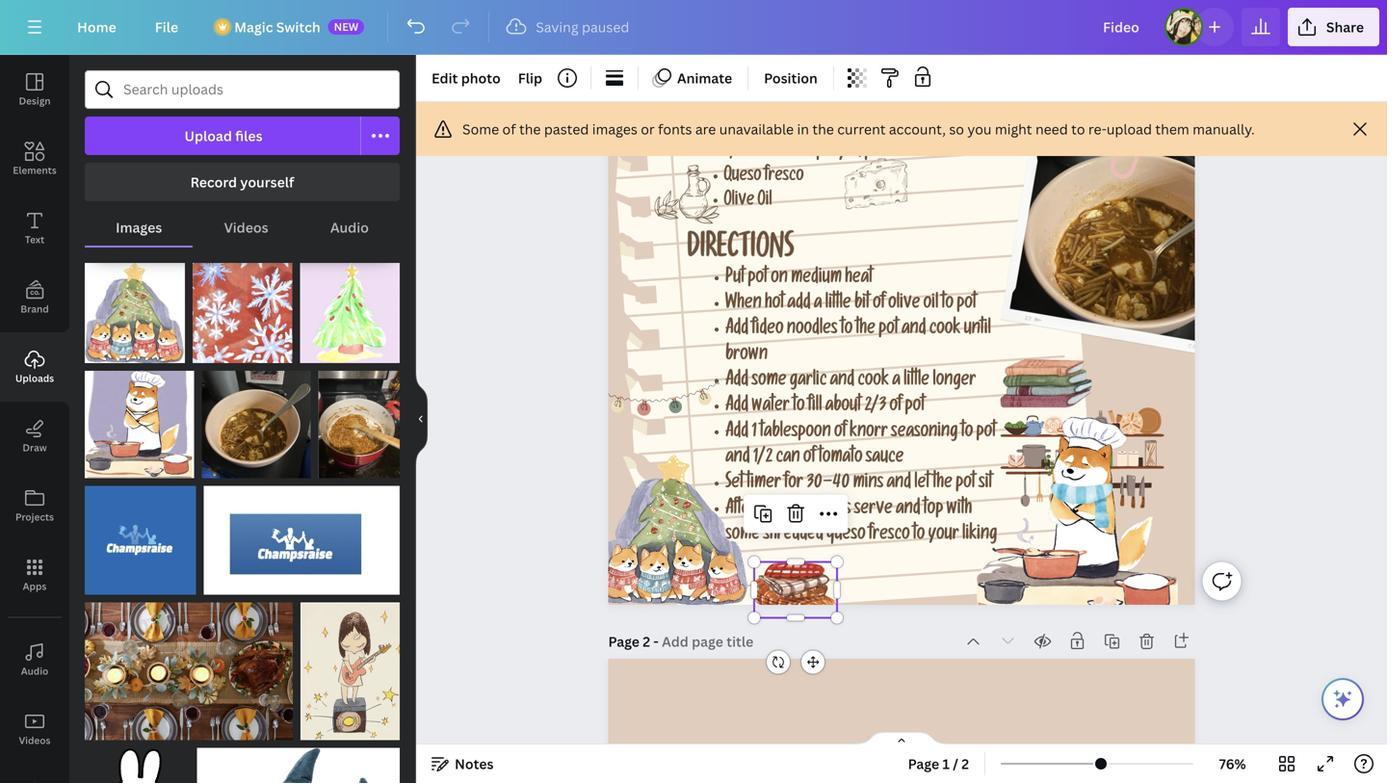 Task type: vqa. For each thing, say whether or not it's contained in the screenshot.
"website's"
no



Task type: describe. For each thing, give the bounding box(es) containing it.
page 1 / 2 button
[[901, 749, 977, 780]]

brand button
[[0, 263, 69, 333]]

apps button
[[0, 541, 69, 610]]

shredded
[[764, 527, 824, 546]]

garlic
[[790, 373, 827, 392]]

or
[[641, 120, 655, 138]]

page for page 2 -
[[609, 633, 640, 651]]

and left top
[[896, 501, 921, 520]]

tablespoon
[[760, 424, 831, 443]]

0 vertical spatial videos
[[224, 218, 269, 237]]

upload
[[185, 127, 232, 145]]

edit photo button
[[424, 63, 509, 93]]

fill
[[808, 398, 823, 417]]

so
[[950, 120, 965, 138]]

fresco inside put pot on medium heat when hot add a little bit of olive oil to pot add fideo noodles to the pot and cook until brown add some garlic and cook a little longer add water to fill about 2/3 of pot add 1 tablespoon of knorr seasoning to pot and 1/2 can of tomato sauce set timer for 30-40 mins and let the pot sit after the timer ends serve and top with some shredded queso fresco to your liking
[[869, 527, 910, 546]]

file button
[[140, 8, 194, 46]]

animate button
[[647, 63, 740, 93]]

text button
[[0, 194, 69, 263]]

saving paused status
[[498, 15, 639, 39]]

the down bit
[[856, 321, 876, 340]]

directions
[[687, 237, 794, 268]]

1 horizontal spatial a
[[893, 373, 901, 392]]

0 horizontal spatial 2
[[643, 633, 651, 651]]

of inside 2/3 of water to pot you pick queso fresco olive oil
[[748, 144, 760, 163]]

until
[[964, 321, 992, 340]]

share
[[1327, 18, 1365, 36]]

to right 'noodles'
[[841, 321, 853, 340]]

page 2 -
[[609, 633, 662, 651]]

0 vertical spatial some
[[752, 373, 787, 392]]

uploads button
[[0, 333, 69, 402]]

add
[[788, 296, 811, 315]]

oil
[[924, 296, 939, 315]]

magic switch
[[234, 18, 321, 36]]

to right seasoning
[[962, 424, 974, 443]]

mins
[[853, 475, 884, 494]]

animate
[[678, 69, 733, 87]]

water inside put pot on medium heat when hot add a little bit of olive oil to pot add fideo noodles to the pot and cook until brown add some garlic and cook a little longer add water to fill about 2/3 of pot add 1 tablespoon of knorr seasoning to pot and 1/2 can of tomato sauce set timer for 30-40 mins and let the pot sit after the timer ends serve and top with some shredded queso fresco to your liking
[[752, 398, 790, 417]]

pasted
[[544, 120, 589, 138]]

pot left on
[[748, 270, 768, 289]]

bit
[[855, 296, 870, 315]]

0 horizontal spatial videos button
[[0, 695, 69, 764]]

put
[[726, 270, 745, 289]]

new
[[334, 19, 359, 34]]

record
[[190, 173, 237, 191]]

images button
[[85, 209, 193, 246]]

set
[[726, 475, 744, 494]]

edit photo
[[432, 69, 501, 87]]

main menu bar
[[0, 0, 1388, 55]]

uploads
[[15, 372, 54, 385]]

images
[[593, 120, 638, 138]]

2 add from the top
[[726, 373, 749, 392]]

76% button
[[1202, 749, 1264, 780]]

unavailable
[[720, 120, 794, 138]]

paused
[[582, 18, 630, 36]]

fresco inside 2/3 of water to pot you pick queso fresco olive oil
[[765, 169, 804, 187]]

queso
[[827, 527, 866, 546]]

re-
[[1089, 120, 1107, 138]]

home
[[77, 18, 116, 36]]

sauce
[[866, 450, 904, 469]]

videos inside side panel tab list
[[19, 734, 51, 747]]

position button
[[757, 63, 826, 93]]

to left the your
[[914, 527, 925, 546]]

longer
[[933, 373, 977, 392]]

fonts
[[658, 120, 692, 138]]

the right the let
[[933, 475, 953, 494]]

magic
[[234, 18, 273, 36]]

3 add from the top
[[726, 398, 749, 417]]

heat
[[845, 270, 873, 289]]

1 horizontal spatial audio button
[[299, 209, 400, 246]]

some of the pasted images or fonts are unavailable in the current account, so you might need to re-upload them manually.
[[463, 120, 1255, 138]]

show pages image
[[856, 732, 948, 747]]

record yourself button
[[85, 163, 400, 201]]

0 horizontal spatial a
[[814, 296, 822, 315]]

4 add from the top
[[726, 424, 749, 443]]

pot up sit
[[977, 424, 997, 443]]

design button
[[0, 55, 69, 124]]

saving paused
[[536, 18, 630, 36]]

olive
[[889, 296, 921, 315]]

in
[[798, 120, 810, 138]]

on
[[771, 270, 788, 289]]

to inside 2/3 of water to pot you pick queso fresco olive oil
[[802, 144, 814, 163]]

pot up seasoning
[[905, 398, 925, 417]]

audio inside side panel tab list
[[21, 665, 48, 678]]

queso
[[724, 169, 762, 187]]

top
[[924, 501, 944, 520]]

40
[[833, 475, 850, 494]]

projects button
[[0, 471, 69, 541]]

1 vertical spatial some
[[726, 527, 761, 546]]

1 vertical spatial timer
[[783, 501, 817, 520]]

1 inside page 1 / 2 button
[[943, 755, 950, 773]]

and left the let
[[887, 475, 912, 494]]

photo
[[461, 69, 501, 87]]

fideo
[[752, 321, 784, 340]]

oil
[[758, 193, 772, 211]]

2/3 of water to pot you pick queso fresco olive oil
[[724, 144, 890, 211]]

30-
[[807, 475, 833, 494]]

them
[[1156, 120, 1190, 138]]

record yourself
[[190, 173, 294, 191]]

design
[[19, 94, 51, 107]]

1/2
[[753, 450, 773, 469]]

some
[[463, 120, 499, 138]]

brand
[[21, 303, 49, 316]]

elements button
[[0, 124, 69, 194]]



Task type: locate. For each thing, give the bounding box(es) containing it.
notes
[[455, 755, 494, 773]]

of right can
[[804, 450, 816, 469]]

your
[[929, 527, 960, 546]]

draw button
[[0, 402, 69, 471]]

draw
[[23, 441, 47, 454]]

fresco down serve
[[869, 527, 910, 546]]

and
[[902, 321, 927, 340], [830, 373, 855, 392], [726, 450, 750, 469], [887, 475, 912, 494], [896, 501, 921, 520]]

text
[[25, 233, 44, 246]]

1 vertical spatial 2/3
[[865, 398, 887, 417]]

notes button
[[424, 749, 502, 780]]

olive
[[724, 193, 755, 211]]

ends
[[820, 501, 851, 520]]

you
[[968, 120, 992, 138], [839, 144, 862, 163]]

1 horizontal spatial 2
[[962, 755, 970, 773]]

olive oil hand drawn image
[[655, 165, 720, 224]]

some down after
[[726, 527, 761, 546]]

projects
[[15, 511, 54, 524]]

and down olive
[[902, 321, 927, 340]]

0 vertical spatial water
[[763, 144, 799, 163]]

let
[[915, 475, 930, 494]]

to left fill
[[793, 398, 805, 417]]

1 vertical spatial videos
[[19, 734, 51, 747]]

1 vertical spatial 1
[[943, 755, 950, 773]]

account,
[[889, 120, 946, 138]]

1 horizontal spatial little
[[904, 373, 930, 392]]

cook
[[930, 321, 961, 340], [858, 373, 889, 392]]

when
[[726, 296, 762, 315]]

2 right /
[[962, 755, 970, 773]]

0 horizontal spatial audio button
[[0, 625, 69, 695]]

1 vertical spatial a
[[893, 373, 901, 392]]

might
[[995, 120, 1033, 138]]

the left pasted
[[519, 120, 541, 138]]

-
[[654, 633, 659, 651]]

1 up 1/2
[[752, 424, 757, 443]]

little left longer
[[904, 373, 930, 392]]

add
[[726, 321, 749, 340], [726, 373, 749, 392], [726, 398, 749, 417], [726, 424, 749, 443]]

0 vertical spatial fresco
[[765, 169, 804, 187]]

0 vertical spatial little
[[826, 296, 852, 315]]

76%
[[1220, 755, 1247, 773]]

after
[[726, 501, 757, 520]]

home link
[[62, 8, 132, 46]]

pot up until at the top of the page
[[957, 296, 977, 315]]

pot down some of the pasted images or fonts are unavailable in the current account, so you might need to re-upload them manually.
[[817, 144, 836, 163]]

some down brown
[[752, 373, 787, 392]]

0 horizontal spatial you
[[839, 144, 862, 163]]

1 vertical spatial videos button
[[0, 695, 69, 764]]

file
[[155, 18, 178, 36]]

elements
[[13, 164, 57, 177]]

0 horizontal spatial 1
[[752, 424, 757, 443]]

2 left - on the left
[[643, 633, 651, 651]]

pot down olive
[[879, 321, 899, 340]]

0 vertical spatial audio
[[330, 218, 369, 237]]

1 vertical spatial 2
[[962, 755, 970, 773]]

little
[[826, 296, 852, 315], [904, 373, 930, 392]]

1 horizontal spatial fresco
[[869, 527, 910, 546]]

1 left /
[[943, 755, 950, 773]]

1 inside put pot on medium heat when hot add a little bit of olive oil to pot add fideo noodles to the pot and cook until brown add some garlic and cook a little longer add water to fill about 2/3 of pot add 1 tablespoon of knorr seasoning to pot and 1/2 can of tomato sauce set timer for 30-40 mins and let the pot sit after the timer ends serve and top with some shredded queso fresco to your liking
[[752, 424, 757, 443]]

2 inside button
[[962, 755, 970, 773]]

and up about
[[830, 373, 855, 392]]

0 vertical spatial a
[[814, 296, 822, 315]]

of right bit
[[873, 296, 886, 315]]

switch
[[276, 18, 321, 36]]

some
[[752, 373, 787, 392], [726, 527, 761, 546]]

1 horizontal spatial 2/3
[[865, 398, 887, 417]]

water up tablespoon
[[752, 398, 790, 417]]

to
[[1072, 120, 1086, 138], [802, 144, 814, 163], [942, 296, 954, 315], [841, 321, 853, 340], [793, 398, 805, 417], [962, 424, 974, 443], [914, 527, 925, 546]]

a right add
[[814, 296, 822, 315]]

0 horizontal spatial cook
[[858, 373, 889, 392]]

0 horizontal spatial timer
[[747, 475, 781, 494]]

2/3 up knorr
[[865, 398, 887, 417]]

for
[[785, 475, 804, 494]]

water inside 2/3 of water to pot you pick queso fresco olive oil
[[763, 144, 799, 163]]

0 horizontal spatial 2/3
[[724, 144, 745, 163]]

2/3 inside put pot on medium heat when hot add a little bit of olive oil to pot add fideo noodles to the pot and cook until brown add some garlic and cook a little longer add water to fill about 2/3 of pot add 1 tablespoon of knorr seasoning to pot and 1/2 can of tomato sauce set timer for 30-40 mins and let the pot sit after the timer ends serve and top with some shredded queso fresco to your liking
[[865, 398, 887, 417]]

0 vertical spatial 1
[[752, 424, 757, 443]]

current
[[838, 120, 886, 138]]

Search uploads search field
[[123, 71, 387, 108]]

to down in
[[802, 144, 814, 163]]

1 horizontal spatial timer
[[783, 501, 817, 520]]

fresco up oil
[[765, 169, 804, 187]]

0 vertical spatial cook
[[930, 321, 961, 340]]

2/3 inside 2/3 of water to pot you pick queso fresco olive oil
[[724, 144, 745, 163]]

with
[[947, 501, 972, 520]]

and left 1/2
[[726, 450, 750, 469]]

cook down oil
[[930, 321, 961, 340]]

1 vertical spatial page
[[909, 755, 940, 773]]

upload files
[[185, 127, 263, 145]]

1 add from the top
[[726, 321, 749, 340]]

page inside button
[[909, 755, 940, 773]]

the right after
[[760, 501, 780, 520]]

0 horizontal spatial little
[[826, 296, 852, 315]]

cook up about
[[858, 373, 889, 392]]

a left longer
[[893, 373, 901, 392]]

timer down for
[[783, 501, 817, 520]]

1 horizontal spatial videos button
[[193, 209, 299, 246]]

1 horizontal spatial videos
[[224, 218, 269, 237]]

images
[[116, 218, 162, 237]]

1 horizontal spatial audio
[[330, 218, 369, 237]]

1 horizontal spatial 1
[[943, 755, 950, 773]]

/
[[953, 755, 959, 773]]

1 vertical spatial audio button
[[0, 625, 69, 695]]

1 vertical spatial audio
[[21, 665, 48, 678]]

of
[[503, 120, 516, 138], [748, 144, 760, 163], [873, 296, 886, 315], [890, 398, 902, 417], [835, 424, 847, 443], [804, 450, 816, 469]]

about
[[826, 398, 862, 417]]

0 horizontal spatial page
[[609, 633, 640, 651]]

files
[[235, 127, 263, 145]]

Design title text field
[[1088, 8, 1157, 46]]

of right some
[[503, 120, 516, 138]]

1 vertical spatial fresco
[[869, 527, 910, 546]]

to right oil
[[942, 296, 954, 315]]

2/3 up queso
[[724, 144, 745, 163]]

1 vertical spatial water
[[752, 398, 790, 417]]

page left - on the left
[[609, 633, 640, 651]]

knorr
[[850, 424, 888, 443]]

you down some of the pasted images or fonts are unavailable in the current account, so you might need to re-upload them manually.
[[839, 144, 862, 163]]

1 horizontal spatial cook
[[930, 321, 961, 340]]

water down in
[[763, 144, 799, 163]]

of up seasoning
[[890, 398, 902, 417]]

0 vertical spatial 2/3
[[724, 144, 745, 163]]

canva assistant image
[[1332, 688, 1355, 711]]

page 1 / 2
[[909, 755, 970, 773]]

little left bit
[[826, 296, 852, 315]]

edit
[[432, 69, 458, 87]]

fresco
[[765, 169, 804, 187], [869, 527, 910, 546]]

audio button
[[299, 209, 400, 246], [0, 625, 69, 695]]

the right in
[[813, 120, 834, 138]]

page for page 1 / 2
[[909, 755, 940, 773]]

0 vertical spatial page
[[609, 633, 640, 651]]

of up the tomato
[[835, 424, 847, 443]]

videos
[[224, 218, 269, 237], [19, 734, 51, 747]]

position
[[764, 69, 818, 87]]

to left re-
[[1072, 120, 1086, 138]]

0 vertical spatial timer
[[747, 475, 781, 494]]

share button
[[1288, 8, 1380, 46]]

1 vertical spatial you
[[839, 144, 862, 163]]

0 horizontal spatial videos
[[19, 734, 51, 747]]

0 vertical spatial audio button
[[299, 209, 400, 246]]

0 vertical spatial videos button
[[193, 209, 299, 246]]

1 horizontal spatial page
[[909, 755, 940, 773]]

2/3
[[724, 144, 745, 163], [865, 398, 887, 417]]

videos button
[[193, 209, 299, 246], [0, 695, 69, 764]]

Page title text field
[[662, 632, 756, 652]]

upload
[[1107, 120, 1153, 138]]

you inside 2/3 of water to pot you pick queso fresco olive oil
[[839, 144, 862, 163]]

flip button
[[511, 63, 550, 93]]

0 horizontal spatial audio
[[21, 665, 48, 678]]

a
[[814, 296, 822, 315], [893, 373, 901, 392]]

saving
[[536, 18, 579, 36]]

0 horizontal spatial fresco
[[765, 169, 804, 187]]

sit
[[979, 475, 993, 494]]

pick
[[865, 144, 890, 163]]

can
[[776, 450, 801, 469]]

0 vertical spatial you
[[968, 120, 992, 138]]

page left /
[[909, 755, 940, 773]]

apps
[[23, 580, 47, 593]]

you right so
[[968, 120, 992, 138]]

tomato
[[819, 450, 863, 469]]

need
[[1036, 120, 1069, 138]]

side panel tab list
[[0, 55, 69, 784]]

flip
[[518, 69, 543, 87]]

hot
[[765, 296, 785, 315]]

pot left sit
[[956, 475, 976, 494]]

1 vertical spatial cook
[[858, 373, 889, 392]]

yourself
[[240, 173, 294, 191]]

serve
[[855, 501, 893, 520]]

medium
[[791, 270, 842, 289]]

1 vertical spatial little
[[904, 373, 930, 392]]

liking
[[963, 527, 998, 546]]

hide image
[[415, 373, 428, 466]]

1 horizontal spatial you
[[968, 120, 992, 138]]

group
[[85, 252, 185, 363], [193, 252, 292, 363], [300, 252, 400, 363], [85, 359, 194, 479], [202, 359, 311, 479], [318, 359, 400, 479], [85, 475, 196, 595], [204, 475, 400, 595], [85, 591, 293, 740], [301, 591, 400, 740], [85, 737, 190, 784], [197, 737, 400, 784]]

0 vertical spatial 2
[[643, 633, 651, 651]]

audio
[[330, 218, 369, 237], [21, 665, 48, 678]]

timer down 1/2
[[747, 475, 781, 494]]

pot inside 2/3 of water to pot you pick queso fresco olive oil
[[817, 144, 836, 163]]

of down unavailable
[[748, 144, 760, 163]]



